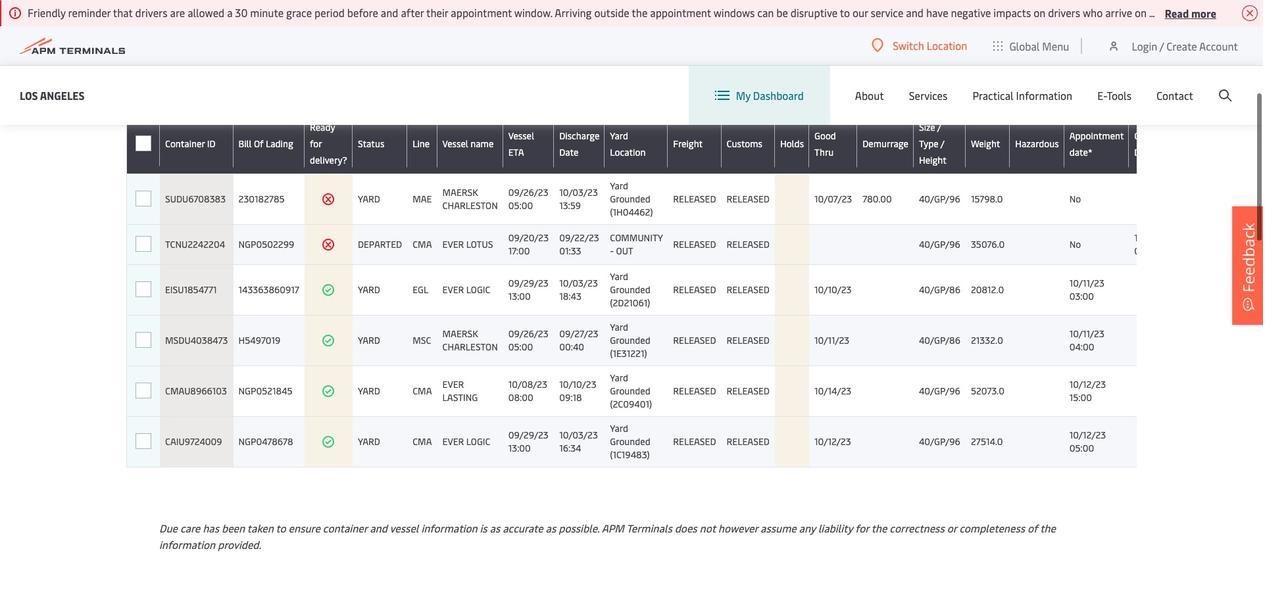 Task type: describe. For each thing, give the bounding box(es) containing it.
10/11/23 up 10/14/23
[[815, 275, 850, 288]]

09/27/23 00:40
[[560, 269, 599, 294]]

16:34
[[560, 383, 582, 396]]

yard for yard grounded (2c09401)
[[610, 313, 629, 325]]

2 vertical spatial /
[[941, 78, 945, 91]]

09/29/23 for 10/03/23 18:43
[[509, 218, 549, 230]]

2 as from the left
[[546, 462, 556, 477]]

good thru
[[815, 70, 837, 99]]

terminals
[[627, 462, 673, 477]]

e-tools button
[[1098, 66, 1132, 125]]

possible.
[[559, 462, 600, 477]]

ever lotus
[[443, 179, 493, 192]]

maersk for msc
[[443, 269, 478, 281]]

0 horizontal spatial information
[[159, 479, 215, 493]]

ready inside 'ready for delivery?'
[[310, 62, 335, 74]]

40/gp/96 for 15798.0
[[920, 134, 961, 146]]

caiu9724009
[[165, 377, 222, 389]]

for inside 'ready for delivery?'
[[310, 78, 322, 91]]

period
[[315, 5, 345, 20]]

05:00 inside 10/12/23 05:00
[[1070, 383, 1095, 396]]

grounded for (1c19483)
[[610, 377, 651, 389]]

logic for cma
[[467, 377, 491, 389]]

2 on from the left
[[1135, 5, 1147, 20]]

1 on from the left
[[1034, 5, 1046, 20]]

service
[[871, 5, 904, 20]]

143363860917
[[239, 224, 299, 237]]

the up delivery) at the top of the page
[[632, 5, 648, 20]]

not ready image for yard
[[322, 134, 335, 147]]

10/07/23 for 10/07/23
[[815, 134, 853, 146]]

height
[[920, 95, 947, 107]]

ngp0521845
[[239, 326, 293, 338]]

about
[[856, 88, 884, 103]]

ready image for 143363860917
[[322, 224, 335, 238]]

05:00 for 13:59
[[509, 140, 533, 153]]

6
[[164, 24, 170, 38]]

out
[[1156, 70, 1171, 83]]

yard grounded (2d21061)
[[610, 211, 651, 250]]

09/27/23
[[560, 269, 599, 281]]

container
[[323, 462, 368, 477]]

yard for yard grounded (1e31221)
[[610, 262, 629, 274]]

my
[[736, 88, 751, 103]]

10/11/23 04:00
[[1070, 269, 1105, 294]]

(1h04462)
[[610, 147, 653, 159]]

size
[[920, 62, 936, 74]]

results 6
[[126, 24, 170, 38]]

thru
[[815, 87, 834, 99]]

has
[[203, 462, 219, 477]]

dashboard
[[754, 88, 804, 103]]

09/20/23
[[509, 172, 549, 185]]

maersk for mae
[[443, 127, 478, 140]]

and left after
[[381, 5, 399, 20]]

10/10/23 09:18
[[560, 319, 597, 345]]

out
[[616, 186, 634, 198]]

(2c09401)
[[610, 339, 652, 352]]

h5497019
[[239, 275, 281, 288]]

sudu6708383
[[165, 134, 226, 146]]

1 that from the left
[[113, 5, 133, 20]]

ever for 09:18
[[443, 319, 464, 332]]

13:00 for 16:34
[[509, 383, 531, 396]]

demurrage
[[863, 78, 909, 91]]

ever lasting
[[443, 319, 478, 345]]

1 arrive from the left
[[1106, 5, 1133, 20]]

yard for yard grounded (1h04462)
[[610, 120, 629, 133]]

the right over
[[314, 31, 330, 45]]

services
[[910, 88, 948, 103]]

780.00
[[863, 134, 892, 146]]

e-
[[1098, 88, 1107, 103]]

ready image for ngp0521845
[[322, 326, 335, 339]]

and inside 'due care has been taken to ensure container and vessel information is as accurate as possible. apm terminals does not however assume any liability for the correctness or completeness of the information provided.'
[[370, 462, 388, 477]]

my dashboard button
[[715, 66, 804, 125]]

1 appointment from the left
[[451, 5, 512, 20]]

window.
[[515, 5, 553, 20]]

15:00
[[1070, 332, 1093, 345]]

departed
[[358, 179, 402, 192]]

before
[[347, 5, 378, 20]]

03:00
[[1070, 231, 1095, 244]]

2 horizontal spatial information
[[498, 31, 554, 45]]

for inside 'due care has been taken to ensure container and vessel information is as accurate as possible. apm terminals does not however assume any liability for the correctness or completeness of the information provided.'
[[856, 462, 869, 477]]

freight
[[674, 78, 703, 91]]

10/12/23 down 10/14/23
[[815, 377, 852, 389]]

egl
[[413, 224, 429, 237]]

windows
[[714, 5, 755, 20]]

allowed
[[188, 5, 225, 20]]

08:00
[[509, 332, 534, 345]]

1 horizontal spatial ready
[[578, 31, 606, 45]]

40/gp/96 for 52073.0
[[920, 326, 961, 338]]

yard for 143363860917
[[358, 224, 380, 237]]

hover
[[261, 31, 289, 45]]

any
[[800, 462, 816, 477]]

appointment
[[1070, 70, 1125, 83]]

care
[[180, 462, 200, 477]]

grounded for (2c09401)
[[610, 326, 651, 338]]

about button
[[856, 66, 884, 125]]

ever logic for cma
[[443, 377, 491, 389]]

tcnu2242204
[[165, 179, 225, 192]]

(1c19483)
[[610, 390, 650, 402]]

read more button
[[1166, 5, 1217, 21]]

drivers
[[1176, 5, 1209, 20]]

be
[[777, 5, 789, 20]]

/ for size
[[938, 62, 942, 74]]

(2d21061)
[[610, 238, 651, 250]]

(e.g.
[[556, 31, 575, 45]]

yard for h5497019
[[358, 275, 380, 288]]

20812.0
[[972, 224, 1005, 237]]

yard for ngp0521845
[[358, 326, 380, 338]]

disruptive
[[791, 5, 838, 20]]

yard grounded (1e31221)
[[610, 262, 651, 301]]

yard for ngp0478678
[[358, 377, 380, 389]]

grounded for (1h04462)
[[610, 134, 651, 146]]

type
[[920, 78, 939, 91]]

arriving
[[555, 5, 592, 20]]

04:00
[[1070, 282, 1095, 294]]

read
[[1166, 6, 1190, 20]]

menu
[[1043, 39, 1070, 53]]

additional
[[447, 31, 495, 45]]

ready image for h5497019
[[322, 275, 335, 288]]

grace
[[286, 5, 312, 20]]

practical
[[973, 88, 1014, 103]]

impacts
[[994, 5, 1032, 20]]

contact button
[[1157, 66, 1194, 125]]



Task type: locate. For each thing, give the bounding box(es) containing it.
1 horizontal spatial appointment
[[650, 5, 712, 20]]

1 ready image from the top
[[322, 224, 335, 238]]

1 vertical spatial ever logic
[[443, 377, 491, 389]]

2 09/29/23 from the top
[[509, 370, 549, 382]]

grounded for (1e31221)
[[610, 275, 651, 288]]

completeness
[[960, 462, 1026, 477]]

charleston for msc
[[443, 282, 498, 294]]

None checkbox
[[135, 77, 151, 92], [135, 77, 151, 92], [135, 132, 151, 147], [136, 178, 151, 194], [135, 222, 151, 238], [135, 273, 151, 289], [135, 375, 151, 390], [135, 77, 151, 92], [135, 77, 151, 92], [135, 132, 151, 147], [136, 178, 151, 194], [135, 222, 151, 238], [135, 273, 151, 289], [135, 375, 151, 390]]

apm
[[602, 462, 625, 477]]

0 vertical spatial /
[[1160, 39, 1165, 53]]

friendly reminder that drivers are allowed a 30 minute grace period before and after their appointment window. arriving outside the appointment windows can be disruptive to our service and have negative impacts on drivers who arrive on time. drivers that arrive o
[[28, 5, 1264, 20]]

1 vertical spatial 09/26/23 05:00
[[509, 269, 549, 294]]

0 vertical spatial 09/26/23 05:00
[[509, 127, 549, 153]]

information left is
[[422, 462, 478, 477]]

yard down "out"
[[610, 211, 629, 224]]

1 vertical spatial to
[[276, 462, 286, 477]]

09/29/23 for 10/03/23 16:34
[[509, 370, 549, 382]]

my dashboard
[[736, 88, 804, 103]]

10/07/23
[[815, 134, 853, 146], [1135, 172, 1173, 185]]

1 13:00 from the top
[[509, 231, 531, 244]]

0 horizontal spatial appointment
[[451, 5, 512, 20]]

1 09/26/23 05:00 from the top
[[509, 127, 549, 153]]

maersk charleston for mae
[[443, 127, 498, 153]]

create
[[1167, 39, 1198, 53]]

yard inside yard grounded (1c19483)
[[610, 363, 629, 376]]

10/03/23 up 13:59
[[560, 127, 598, 140]]

2 ready image from the top
[[322, 275, 335, 288]]

0 horizontal spatial to
[[276, 462, 286, 477]]

ready
[[578, 31, 606, 45], [310, 62, 335, 74]]

1 ever from the top
[[443, 179, 464, 192]]

5 grounded from the top
[[610, 377, 651, 389]]

1 vertical spatial 05:00
[[509, 282, 533, 294]]

does
[[675, 462, 698, 477]]

10/11/23 for 04:00
[[1070, 269, 1105, 281]]

09/26/23 05:00 up 09/20/23
[[509, 127, 549, 153]]

1 10/03/23 from the top
[[560, 127, 598, 140]]

drivers up results 6
[[135, 5, 168, 20]]

mae
[[413, 134, 432, 146]]

2 logic from the top
[[467, 377, 491, 389]]

feedback button
[[1233, 206, 1264, 325]]

and left vessel
[[370, 462, 388, 477]]

0 vertical spatial information
[[498, 31, 554, 45]]

yard up (1h04462)
[[610, 120, 629, 133]]

40/gp/86 left 21332.0
[[920, 275, 961, 288]]

10/07/23 left 780.00
[[815, 134, 853, 146]]

2 vertical spatial 40/gp/96
[[920, 377, 961, 389]]

los
[[20, 88, 38, 102]]

13:00
[[509, 231, 531, 244], [509, 383, 531, 396]]

0 horizontal spatial 10/10/23
[[560, 319, 597, 332]]

yard down the "(2d21061)"
[[610, 262, 629, 274]]

as right is
[[490, 462, 500, 477]]

10/03/23 for 16:34
[[560, 370, 598, 382]]

tools
[[1107, 88, 1132, 103]]

2 drivers from the left
[[1049, 5, 1081, 20]]

1 horizontal spatial as
[[546, 462, 556, 477]]

hazardous
[[1016, 78, 1060, 91]]

10/03/23 up 16:34
[[560, 370, 598, 382]]

40/gp/86 for 20812.0
[[920, 224, 961, 237]]

to inside 'due care has been taken to ensure container and vessel information is as accurate as possible. apm terminals does not however assume any liability for the correctness or completeness of the information provided.'
[[276, 462, 286, 477]]

1 drivers from the left
[[135, 5, 168, 20]]

10/07/23 up 00:55
[[1135, 172, 1173, 185]]

1 horizontal spatial information
[[422, 462, 478, 477]]

0 vertical spatial maersk
[[443, 127, 478, 140]]

2 vertical spatial information
[[159, 479, 215, 493]]

40/gp/96 left 52073.0
[[920, 326, 961, 338]]

information down window.
[[498, 31, 554, 45]]

ready image
[[322, 224, 335, 238], [322, 275, 335, 288], [322, 326, 335, 339], [322, 377, 335, 390]]

10/03/23 13:59
[[560, 127, 598, 153]]

13:00 down 17:00
[[509, 231, 531, 244]]

1 horizontal spatial arrive
[[1234, 5, 1261, 20]]

52073.0
[[972, 326, 1005, 338]]

0 vertical spatial ready
[[578, 31, 606, 45]]

0 horizontal spatial that
[[113, 5, 133, 20]]

09/26/23 up 09/20/23
[[509, 127, 549, 140]]

not ready image for departed
[[322, 179, 335, 192]]

minute
[[250, 5, 284, 20]]

/ right login
[[1160, 39, 1165, 53]]

account
[[1200, 39, 1239, 53]]

0 vertical spatial ever logic
[[443, 224, 491, 237]]

0 horizontal spatial on
[[1034, 5, 1046, 20]]

10/12/23 for 05:00
[[1070, 370, 1107, 382]]

contact
[[1157, 88, 1194, 103]]

40/gp/96 left 27514.0
[[920, 377, 961, 389]]

3 ready image from the top
[[322, 326, 335, 339]]

that right drivers
[[1211, 5, 1231, 20]]

after
[[401, 5, 424, 20]]

09/26/23 left '09/27/23'
[[509, 269, 549, 281]]

the left correctness
[[872, 462, 888, 477]]

09/29/23 down 17:00
[[509, 218, 549, 230]]

1 logic from the top
[[467, 224, 491, 237]]

10/10/23 for 10/10/23
[[815, 224, 852, 237]]

logic down lotus at the top left of page
[[467, 224, 491, 237]]

00:40
[[560, 282, 585, 294]]

1 vertical spatial not ready image
[[322, 179, 335, 192]]

10/03/23 for 18:43
[[560, 218, 598, 230]]

ever logic down "ever lotus" at the top of page
[[443, 224, 491, 237]]

/ right size
[[938, 62, 942, 74]]

09/22/23 01:33
[[560, 172, 600, 198]]

lasting
[[443, 332, 478, 345]]

0 vertical spatial 40/gp/96
[[920, 134, 961, 146]]

1 vertical spatial ready
[[310, 62, 335, 74]]

time.
[[1150, 5, 1173, 20]]

05:00 down 15:00
[[1070, 383, 1095, 396]]

ever logic for egl
[[443, 224, 491, 237]]

is
[[480, 462, 487, 477]]

1 not ready image from the top
[[322, 134, 335, 147]]

2 09/29/23 13:00 from the top
[[509, 370, 549, 396]]

3 ever from the top
[[443, 319, 464, 332]]

are
[[170, 5, 185, 20]]

yard down (2c09401)
[[610, 363, 629, 376]]

0 vertical spatial cma
[[413, 326, 432, 338]]

charleston up ever lasting
[[443, 282, 498, 294]]

accurate
[[503, 462, 543, 477]]

09/29/23 down 08:00
[[509, 370, 549, 382]]

on left time.
[[1135, 5, 1147, 20]]

angeles
[[40, 88, 85, 102]]

40/gp/96 down the height
[[920, 134, 961, 146]]

4 ever from the top
[[443, 377, 464, 389]]

09/29/23 13:00
[[509, 218, 549, 244], [509, 370, 549, 396]]

ready right (e.g.
[[578, 31, 606, 45]]

10/11/23 for 03:00
[[1070, 218, 1105, 230]]

practical information
[[973, 88, 1073, 103]]

None checkbox
[[136, 132, 151, 148], [135, 177, 151, 193], [136, 223, 151, 239], [136, 274, 151, 290], [135, 324, 151, 340], [136, 325, 151, 340], [136, 375, 151, 391], [136, 132, 151, 148], [135, 177, 151, 193], [136, 223, 151, 239], [136, 274, 151, 290], [135, 324, 151, 340], [136, 325, 151, 340], [136, 375, 151, 391]]

10/11/23 up "03:00"
[[1070, 218, 1105, 230]]

1 grounded from the top
[[610, 134, 651, 146]]

2 09/26/23 from the top
[[509, 269, 549, 281]]

1 horizontal spatial on
[[1135, 5, 1147, 20]]

1 vertical spatial maersk charleston
[[443, 269, 498, 294]]

1 vertical spatial 40/gp/86
[[920, 275, 961, 288]]

of
[[1028, 462, 1038, 477]]

appointment date*
[[1070, 70, 1125, 99]]

for up delivery?
[[310, 78, 322, 91]]

2 ever from the top
[[443, 224, 464, 237]]

grounded up (1c19483)
[[610, 377, 651, 389]]

to left 'our'
[[840, 5, 850, 20]]

13:00 for 18:43
[[509, 231, 531, 244]]

10/12/23 up 15:00
[[1070, 319, 1107, 332]]

10/03/23 for 13:59
[[560, 127, 598, 140]]

3 10/03/23 from the top
[[560, 370, 598, 382]]

09/26/23 05:00 for 13:59
[[509, 127, 549, 153]]

2 maersk from the top
[[443, 269, 478, 281]]

cma for ever lasting
[[413, 326, 432, 338]]

yard grounded (1c19483)
[[610, 363, 651, 402]]

1 charleston from the top
[[443, 140, 498, 153]]

due care has been taken to ensure container and vessel information is as accurate as possible. apm terminals does not however assume any liability for the correctness or completeness of the information provided.
[[159, 462, 1056, 493]]

1 40/gp/96 from the top
[[920, 134, 961, 146]]

3 grounded from the top
[[610, 275, 651, 288]]

the right of
[[1041, 462, 1056, 477]]

logic for egl
[[467, 224, 491, 237]]

13:00 down 08:00
[[509, 383, 531, 396]]

ever left lotus at the top left of page
[[443, 179, 464, 192]]

4 ready image from the top
[[322, 377, 335, 390]]

09/29/23 13:00 for 16:34
[[509, 370, 549, 396]]

10/03/23 18:43
[[560, 218, 598, 244]]

1 horizontal spatial 10/10/23
[[815, 224, 852, 237]]

09/29/23 13:00 for 18:43
[[509, 218, 549, 244]]

vessel
[[390, 462, 419, 477]]

have
[[927, 5, 949, 20]]

can
[[758, 5, 774, 20]]

2 40/gp/96 from the top
[[920, 326, 961, 338]]

los angeles link
[[20, 87, 85, 104]]

4 yard from the top
[[610, 313, 629, 325]]

gate
[[1135, 70, 1154, 83]]

yard inside yard grounded (2d21061)
[[610, 211, 629, 224]]

2 09/26/23 05:00 from the top
[[509, 269, 549, 294]]

yard inside yard grounded (2c09401)
[[610, 313, 629, 325]]

1 as from the left
[[490, 462, 500, 477]]

1 vertical spatial /
[[938, 62, 942, 74]]

2 grounded from the top
[[610, 224, 651, 237]]

0 horizontal spatial ready
[[310, 62, 335, 74]]

2 vertical spatial 10/03/23
[[560, 370, 598, 382]]

1 horizontal spatial 10/07/23
[[1135, 172, 1173, 185]]

columns
[[389, 31, 429, 45]]

grounded up the "(2d21061)"
[[610, 224, 651, 237]]

maersk charleston up "ever lotus" at the top of page
[[443, 127, 498, 153]]

0 vertical spatial to
[[840, 5, 850, 20]]

3 yard from the top
[[610, 262, 629, 274]]

(1e31221)
[[610, 288, 647, 301]]

0 horizontal spatial drivers
[[135, 5, 168, 20]]

2 vertical spatial 05:00
[[1070, 383, 1095, 396]]

1 ever logic from the top
[[443, 224, 491, 237]]

0 vertical spatial 10/07/23
[[815, 134, 853, 146]]

09/26/23 for 10/03/23 13:59
[[509, 127, 549, 140]]

ever up lasting
[[443, 319, 464, 332]]

10/10/23 for 10/10/23 09:18
[[560, 319, 597, 332]]

5 yard from the top
[[610, 363, 629, 376]]

o
[[1263, 5, 1264, 20]]

09/26/23 05:00 for 00:40
[[509, 269, 549, 294]]

2 that from the left
[[1211, 5, 1231, 20]]

1 horizontal spatial drivers
[[1049, 5, 1081, 20]]

been
[[222, 462, 245, 477]]

ready for delivery?
[[310, 62, 347, 107]]

ever for 01:33
[[443, 179, 464, 192]]

on right impacts
[[1034, 5, 1046, 20]]

09/29/23
[[509, 218, 549, 230], [509, 370, 549, 382]]

cma for ever logic
[[413, 377, 432, 389]]

0 vertical spatial not ready image
[[322, 134, 335, 147]]

maersk
[[443, 127, 478, 140], [443, 269, 478, 281]]

a
[[227, 5, 233, 20]]

assume
[[761, 462, 797, 477]]

40/gp/86 for 21332.0
[[920, 275, 961, 288]]

grounded inside yard grounded (2c09401)
[[610, 326, 651, 338]]

40/gp/86 left 20812.0
[[920, 224, 961, 237]]

0 vertical spatial 09/29/23 13:00
[[509, 218, 549, 244]]

0 vertical spatial 13:00
[[509, 231, 531, 244]]

msdu4038473
[[165, 275, 228, 288]]

grounded up (2c09401)
[[610, 326, 651, 338]]

0 vertical spatial 10/03/23
[[560, 127, 598, 140]]

2 arrive from the left
[[1234, 5, 1261, 20]]

10/03/23 up 18:43
[[560, 218, 598, 230]]

05:00 up 09/20/23
[[509, 140, 533, 153]]

2 appointment from the left
[[650, 5, 712, 20]]

yard for 230182785
[[358, 134, 380, 146]]

1 40/gp/86 from the top
[[920, 224, 961, 237]]

close alert image
[[1243, 5, 1259, 21]]

10/08/23
[[509, 319, 548, 332]]

maersk right msc
[[443, 269, 478, 281]]

as right accurate
[[546, 462, 556, 477]]

2 yard from the top
[[610, 211, 629, 224]]

drivers left who
[[1049, 5, 1081, 20]]

for down outside on the top
[[609, 31, 623, 45]]

maersk right mae
[[443, 127, 478, 140]]

arrive
[[1106, 5, 1133, 20], [1234, 5, 1261, 20]]

1 vertical spatial information
[[422, 462, 478, 477]]

1 vertical spatial 09/29/23 13:00
[[509, 370, 549, 396]]

logic
[[467, 224, 491, 237], [467, 377, 491, 389]]

the
[[632, 5, 648, 20], [314, 31, 330, 45], [872, 462, 888, 477], [1041, 462, 1056, 477]]

ready image for ngp0478678
[[322, 377, 335, 390]]

/ right type
[[941, 78, 945, 91]]

0 vertical spatial 40/gp/86
[[920, 224, 961, 237]]

for right liability
[[856, 462, 869, 477]]

maersk charleston for msc
[[443, 269, 498, 294]]

1 yard from the top
[[610, 120, 629, 133]]

3 40/gp/96 from the top
[[920, 377, 961, 389]]

maersk charleston right msc
[[443, 269, 498, 294]]

information down care
[[159, 479, 215, 493]]

1 vertical spatial 10/10/23
[[560, 319, 597, 332]]

40/gp/96 for 27514.0
[[920, 377, 961, 389]]

arrive right who
[[1106, 5, 1133, 20]]

1 vertical spatial 10/03/23
[[560, 218, 598, 230]]

outside
[[595, 5, 630, 20]]

switch location button
[[872, 38, 968, 53]]

0 horizontal spatial 10/07/23
[[815, 134, 853, 146]]

3 yard from the top
[[358, 275, 380, 288]]

2 13:00 from the top
[[509, 383, 531, 396]]

grounded up (1h04462)
[[610, 134, 651, 146]]

los angeles
[[20, 88, 85, 102]]

arrive left o
[[1234, 5, 1261, 20]]

2 not ready image from the top
[[322, 179, 335, 192]]

09/26/23 05:00 left 00:40
[[509, 269, 549, 294]]

delivery)
[[625, 31, 666, 45]]

information
[[498, 31, 554, 45], [422, 462, 478, 477], [159, 479, 215, 493]]

1 vertical spatial 40/gp/96
[[920, 326, 961, 338]]

2 40/gp/86 from the top
[[920, 275, 961, 288]]

not ready image left departed
[[322, 179, 335, 192]]

4 grounded from the top
[[610, 326, 651, 338]]

1 09/29/23 13:00 from the top
[[509, 218, 549, 244]]

/ for login
[[1160, 39, 1165, 53]]

05:00 up 10/08/23
[[509, 282, 533, 294]]

not ready image down delivery?
[[322, 134, 335, 147]]

1 horizontal spatial to
[[840, 5, 850, 20]]

global
[[1010, 39, 1040, 53]]

charleston for mae
[[443, 140, 498, 153]]

that up results
[[113, 5, 133, 20]]

18:43
[[560, 231, 582, 244]]

0 vertical spatial 05:00
[[509, 140, 533, 153]]

grounded for (2d21061)
[[610, 224, 651, 237]]

1 vertical spatial maersk
[[443, 269, 478, 281]]

1 yard from the top
[[358, 134, 380, 146]]

maersk charleston
[[443, 127, 498, 153], [443, 269, 498, 294]]

1 09/29/23 from the top
[[509, 218, 549, 230]]

yard for yard grounded (2d21061)
[[610, 211, 629, 224]]

ever down lasting
[[443, 377, 464, 389]]

login / create account
[[1132, 39, 1239, 53]]

1 vertical spatial 09/26/23
[[509, 269, 549, 281]]

and left "have"
[[907, 5, 924, 20]]

1 vertical spatial 10/07/23
[[1135, 172, 1173, 185]]

15798.0
[[972, 134, 1004, 146]]

40/gp/96
[[920, 134, 961, 146], [920, 326, 961, 338], [920, 377, 961, 389]]

ever right egl
[[443, 224, 464, 237]]

0 vertical spatial 10/10/23
[[815, 224, 852, 237]]

yard inside the yard grounded (1h04462)
[[610, 120, 629, 133]]

09/29/23 13:00 left 16:34
[[509, 370, 549, 396]]

due
[[159, 462, 178, 477]]

4 yard from the top
[[358, 326, 380, 338]]

0 horizontal spatial arrive
[[1106, 5, 1133, 20]]

1 vertical spatial logic
[[467, 377, 491, 389]]

yard down (1e31221)
[[610, 313, 629, 325]]

40/gp/86
[[920, 224, 961, 237], [920, 275, 961, 288]]

09/29/23 13:00 down 17:00
[[509, 218, 549, 244]]

1 maersk from the top
[[443, 127, 478, 140]]

1 cma from the top
[[413, 326, 432, 338]]

1 vertical spatial 09/29/23
[[509, 370, 549, 382]]

0 vertical spatial maersk charleston
[[443, 127, 498, 153]]

yard inside yard grounded (1e31221)
[[610, 262, 629, 274]]

cma
[[413, 326, 432, 338], [413, 377, 432, 389]]

yard grounded (2c09401)
[[610, 313, 652, 352]]

appointment up the additional
[[451, 5, 512, 20]]

0 vertical spatial charleston
[[443, 140, 498, 153]]

-
[[610, 186, 614, 198]]

10/12/23 for 15:00
[[1070, 319, 1107, 332]]

2 10/03/23 from the top
[[560, 218, 598, 230]]

17:00
[[509, 186, 530, 198]]

5 yard from the top
[[358, 377, 380, 389]]

1 09/26/23 from the top
[[509, 127, 549, 140]]

ever inside ever lasting
[[443, 319, 464, 332]]

ever for 16:34
[[443, 377, 464, 389]]

gate out date
[[1135, 70, 1171, 99]]

ever logic down lasting
[[443, 377, 491, 389]]

ready up delivery?
[[310, 62, 335, 74]]

0 horizontal spatial as
[[490, 462, 500, 477]]

1 maersk charleston from the top
[[443, 127, 498, 153]]

05:00 for 00:40
[[509, 282, 533, 294]]

highlighted
[[332, 31, 386, 45]]

charleston up "ever lotus" at the top of page
[[443, 140, 498, 153]]

2 yard from the top
[[358, 224, 380, 237]]

1 vertical spatial charleston
[[443, 282, 498, 294]]

27514.0
[[972, 377, 1004, 389]]

not ready image
[[322, 134, 335, 147], [322, 179, 335, 192]]

eisu1854771
[[165, 224, 217, 237]]

our
[[853, 5, 869, 20]]

2 maersk charleston from the top
[[443, 269, 498, 294]]

1 horizontal spatial that
[[1211, 5, 1231, 20]]

2 cma from the top
[[413, 377, 432, 389]]

grounded inside the yard grounded (1h04462)
[[610, 134, 651, 146]]

negative
[[952, 5, 992, 20]]

who
[[1083, 5, 1103, 20]]

appointment up delivery) at the top of the page
[[650, 5, 712, 20]]

for down their
[[431, 31, 445, 45]]

09/20/23 17:00
[[509, 172, 549, 198]]

yard
[[610, 120, 629, 133], [610, 211, 629, 224], [610, 262, 629, 274], [610, 313, 629, 325], [610, 363, 629, 376]]

10/07/23 for 10/07/23 00:55
[[1135, 172, 1173, 185]]

0 vertical spatial 09/26/23
[[509, 127, 549, 140]]

grounded up (1e31221)
[[610, 275, 651, 288]]

ever for 18:43
[[443, 224, 464, 237]]

yard for yard grounded (1c19483)
[[610, 363, 629, 376]]

community - out
[[610, 172, 663, 198]]

over
[[291, 31, 312, 45]]

size / type / height
[[920, 62, 947, 107]]

1 vertical spatial cma
[[413, 377, 432, 389]]

0 vertical spatial 09/29/23
[[509, 218, 549, 230]]

10/12/23 down 15:00
[[1070, 370, 1107, 382]]

10/11/23 up the '04:00'
[[1070, 269, 1105, 281]]

1 vertical spatial 13:00
[[509, 383, 531, 396]]

to right taken
[[276, 462, 286, 477]]

logic down lasting
[[467, 377, 491, 389]]

2 charleston from the top
[[443, 282, 498, 294]]

reminder
[[68, 5, 111, 20]]

more
[[1192, 6, 1217, 20]]

0 vertical spatial logic
[[467, 224, 491, 237]]

09/26/23 for 09/27/23 00:40
[[509, 269, 549, 281]]

friendly
[[28, 5, 66, 20]]

2 ever logic from the top
[[443, 377, 491, 389]]



Task type: vqa. For each thing, say whether or not it's contained in the screenshot.
'Friendly'
yes



